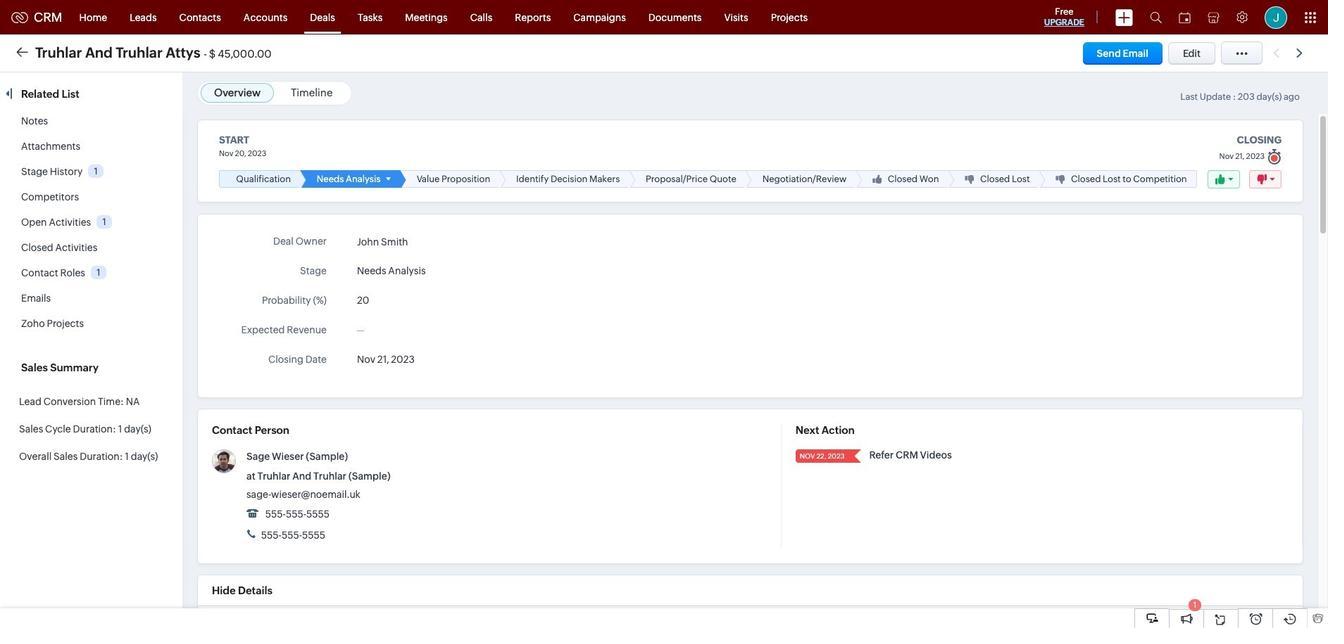 Task type: vqa. For each thing, say whether or not it's contained in the screenshot.
Contacts "image" at bottom
no



Task type: describe. For each thing, give the bounding box(es) containing it.
create menu image
[[1115, 9, 1133, 26]]

profile element
[[1256, 0, 1296, 34]]

previous record image
[[1273, 49, 1280, 58]]

logo image
[[11, 12, 28, 23]]

profile image
[[1265, 6, 1287, 29]]

next record image
[[1296, 49, 1306, 58]]

calendar image
[[1179, 12, 1191, 23]]



Task type: locate. For each thing, give the bounding box(es) containing it.
search image
[[1150, 11, 1162, 23]]

search element
[[1141, 0, 1170, 35]]

create menu element
[[1107, 0, 1141, 34]]



